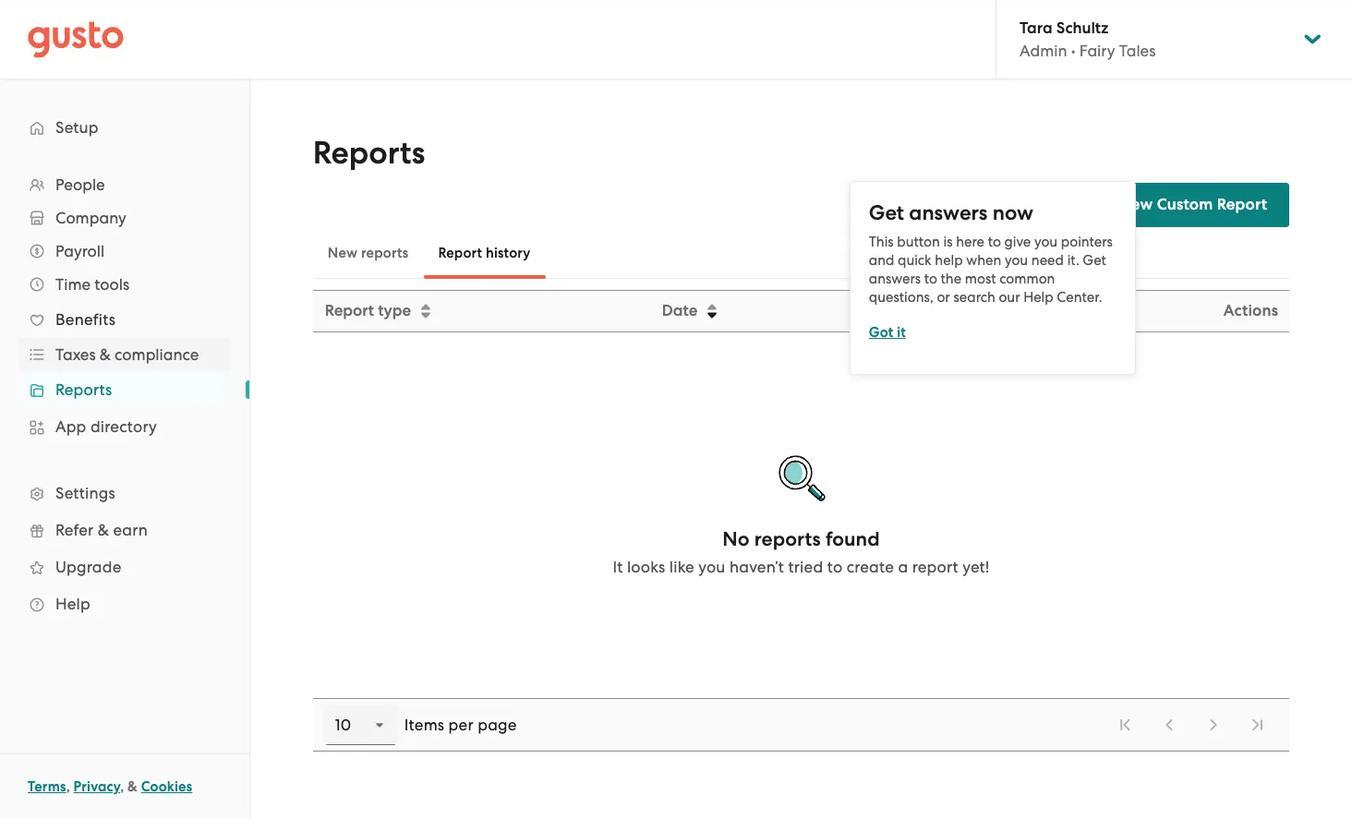 Task type: locate. For each thing, give the bounding box(es) containing it.
app directory link
[[18, 410, 231, 443]]

to right 'tried' at bottom
[[828, 558, 843, 577]]

0 horizontal spatial reports
[[55, 381, 112, 399]]

, left privacy link
[[66, 779, 70, 795]]

you down give
[[1005, 252, 1028, 268]]

1 horizontal spatial you
[[1005, 252, 1028, 268]]

to left the
[[925, 270, 938, 287]]

0 horizontal spatial ,
[[66, 779, 70, 795]]

& inside refer & earn link
[[98, 521, 109, 540]]

report type
[[325, 301, 411, 321]]

0 vertical spatial help
[[1024, 289, 1054, 305]]

reports
[[361, 245, 409, 261], [755, 528, 821, 552]]

most
[[965, 270, 996, 287]]

report left type
[[325, 301, 374, 321]]

0 horizontal spatial help
[[55, 595, 90, 613]]

2 vertical spatial to
[[828, 558, 843, 577]]

0 vertical spatial reports
[[361, 245, 409, 261]]

custom
[[1157, 195, 1213, 214]]

0 vertical spatial &
[[100, 346, 111, 364]]

settings link
[[18, 477, 231, 510]]

now
[[993, 200, 1034, 225]]

get up the this
[[869, 200, 905, 225]]

0 horizontal spatial new
[[328, 245, 358, 261]]

answers up the is
[[909, 200, 988, 225]]

type
[[378, 301, 411, 321]]

you right like
[[699, 558, 726, 577]]

0 vertical spatial to
[[988, 233, 1001, 250]]

2 vertical spatial you
[[699, 558, 726, 577]]

terms , privacy , & cookies
[[28, 779, 192, 795]]

get
[[869, 200, 905, 225], [1083, 252, 1107, 268]]

reports up type
[[361, 245, 409, 261]]

to
[[988, 233, 1001, 250], [925, 270, 938, 287], [828, 558, 843, 577]]

•
[[1071, 42, 1076, 60]]

time tools
[[55, 275, 130, 294]]

tara schultz admin • fairy tales
[[1020, 18, 1156, 60]]

report history
[[438, 245, 531, 261]]

1 vertical spatial report
[[438, 245, 482, 261]]

help down upgrade
[[55, 595, 90, 613]]

upgrade
[[55, 558, 121, 577]]

1 horizontal spatial list
[[1105, 705, 1279, 746]]

need
[[1032, 252, 1064, 268]]

1 vertical spatial get
[[1083, 252, 1107, 268]]

help down common
[[1024, 289, 1054, 305]]

2 horizontal spatial to
[[988, 233, 1001, 250]]

reports inside no reports found it looks like you haven't tried to create a report yet!
[[755, 528, 821, 552]]

gusto navigation element
[[0, 79, 249, 652]]

&
[[100, 346, 111, 364], [98, 521, 109, 540], [128, 779, 138, 795]]

1 vertical spatial help
[[55, 595, 90, 613]]

1 horizontal spatial get
[[1083, 252, 1107, 268]]

faqs button
[[993, 194, 1053, 217]]

status button
[[859, 292, 1092, 331]]

you inside no reports found it looks like you haven't tried to create a report yet!
[[699, 558, 726, 577]]

reports up 'tried' at bottom
[[755, 528, 821, 552]]

you up need
[[1035, 233, 1058, 250]]

report inside tab panel
[[325, 301, 374, 321]]

reports inside new reports button
[[361, 245, 409, 261]]

reports tab list
[[313, 227, 1290, 279]]

1 horizontal spatial reports
[[313, 134, 425, 172]]

when
[[967, 252, 1002, 268]]

1 vertical spatial list
[[1105, 705, 1279, 746]]

refer & earn
[[55, 521, 148, 540]]

help inside gusto navigation element
[[55, 595, 90, 613]]

1 vertical spatial &
[[98, 521, 109, 540]]

0 horizontal spatial report
[[325, 301, 374, 321]]

report
[[913, 558, 959, 577]]

help inside get answers now this button is here to give you pointers and quick help when you need it. get answers to the most common questions, or search our help center.
[[1024, 289, 1054, 305]]

& for earn
[[98, 521, 109, 540]]

0 vertical spatial list
[[0, 168, 249, 623]]

got it button
[[869, 321, 906, 343]]

0 horizontal spatial reports
[[361, 245, 409, 261]]

list containing people
[[0, 168, 249, 623]]

report inside tab list
[[438, 245, 482, 261]]

upgrade link
[[18, 551, 231, 584]]

0 vertical spatial new
[[1119, 195, 1153, 214]]

give
[[1005, 233, 1031, 250]]

1 vertical spatial reports
[[55, 381, 112, 399]]

time
[[55, 275, 91, 294]]

1 horizontal spatial report
[[438, 245, 482, 261]]

you
[[1035, 233, 1058, 250], [1005, 252, 1028, 268], [699, 558, 726, 577]]

tools
[[94, 275, 130, 294]]

new
[[1119, 195, 1153, 214], [328, 245, 358, 261]]

1 horizontal spatial reports
[[755, 528, 821, 552]]

home image
[[28, 21, 124, 58]]

2 vertical spatial &
[[128, 779, 138, 795]]

,
[[66, 779, 70, 795], [120, 779, 124, 795]]

1 vertical spatial reports
[[755, 528, 821, 552]]

report history button
[[424, 231, 546, 275]]

found
[[826, 528, 880, 552]]

0 horizontal spatial get
[[869, 200, 905, 225]]

to up when
[[988, 233, 1001, 250]]

cookies
[[141, 779, 192, 795]]

items per page
[[405, 716, 517, 734]]

company button
[[18, 201, 231, 235]]

new up report type
[[328, 245, 358, 261]]

0 horizontal spatial you
[[699, 558, 726, 577]]

report
[[1217, 195, 1268, 214], [438, 245, 482, 261], [325, 301, 374, 321]]

new left custom
[[1119, 195, 1153, 214]]

1 horizontal spatial to
[[925, 270, 938, 287]]

, left cookies button
[[120, 779, 124, 795]]

0 horizontal spatial list
[[0, 168, 249, 623]]

0 vertical spatial reports
[[313, 134, 425, 172]]

it.
[[1068, 252, 1080, 268]]

date
[[662, 301, 698, 321]]

yet!
[[963, 558, 990, 577]]

looks
[[627, 558, 666, 577]]

new inside button
[[328, 245, 358, 261]]

like
[[670, 558, 695, 577]]

& left cookies
[[128, 779, 138, 795]]

our
[[999, 289, 1020, 305]]

report history tab panel
[[313, 290, 1290, 752]]

company
[[55, 209, 126, 227]]

answers
[[909, 200, 988, 225], [869, 270, 921, 287]]

directory
[[90, 418, 157, 436]]

2 vertical spatial report
[[325, 301, 374, 321]]

2 horizontal spatial report
[[1217, 195, 1268, 214]]

fairy
[[1080, 42, 1116, 60]]

benefits link
[[18, 303, 231, 336]]

help
[[1024, 289, 1054, 305], [55, 595, 90, 613]]

1 vertical spatial new
[[328, 245, 358, 261]]

list
[[0, 168, 249, 623], [1105, 705, 1279, 746]]

status
[[871, 301, 917, 321]]

2 horizontal spatial you
[[1035, 233, 1058, 250]]

& inside taxes & compliance dropdown button
[[100, 346, 111, 364]]

payroll
[[55, 242, 105, 261]]

and
[[869, 252, 895, 268]]

0 vertical spatial get
[[869, 200, 905, 225]]

list for gusto navigation element
[[0, 168, 249, 623]]

answers up questions, at the top of the page
[[869, 270, 921, 287]]

privacy
[[74, 779, 120, 795]]

2 , from the left
[[120, 779, 124, 795]]

1 horizontal spatial ,
[[120, 779, 124, 795]]

list inside the report history table element
[[1105, 705, 1279, 746]]

& right taxes
[[100, 346, 111, 364]]

privacy link
[[74, 779, 120, 795]]

1 horizontal spatial new
[[1119, 195, 1153, 214]]

0 horizontal spatial to
[[828, 558, 843, 577]]

report type button
[[314, 292, 649, 331]]

reports
[[313, 134, 425, 172], [55, 381, 112, 399]]

report left 'history'
[[438, 245, 482, 261]]

1 horizontal spatial help
[[1024, 289, 1054, 305]]

common
[[1000, 270, 1055, 287]]

1 vertical spatial answers
[[869, 270, 921, 287]]

schultz
[[1057, 18, 1109, 38]]

to inside no reports found it looks like you haven't tried to create a report yet!
[[828, 558, 843, 577]]

new for new reports
[[328, 245, 358, 261]]

get down the pointers
[[1083, 252, 1107, 268]]

& left earn
[[98, 521, 109, 540]]

button
[[897, 233, 940, 250]]

settings
[[55, 484, 115, 503]]

tales
[[1120, 42, 1156, 60]]

report right custom
[[1217, 195, 1268, 214]]

admin
[[1020, 42, 1068, 60]]

reports for no
[[755, 528, 821, 552]]

1 vertical spatial to
[[925, 270, 938, 287]]



Task type: describe. For each thing, give the bounding box(es) containing it.
create
[[847, 558, 894, 577]]

terms link
[[28, 779, 66, 795]]

items
[[405, 716, 445, 734]]

payroll button
[[18, 235, 231, 268]]

pointers
[[1061, 233, 1113, 250]]

terms
[[28, 779, 66, 795]]

1 vertical spatial you
[[1005, 252, 1028, 268]]

help
[[935, 252, 963, 268]]

actions
[[1224, 301, 1279, 321]]

earn
[[113, 521, 148, 540]]

1 , from the left
[[66, 779, 70, 795]]

list for the report history table element at the bottom of the page
[[1105, 705, 1279, 746]]

new for new custom report
[[1119, 195, 1153, 214]]

compliance
[[115, 346, 199, 364]]

center.
[[1057, 289, 1103, 305]]

reports inside reports 'link'
[[55, 381, 112, 399]]

taxes & compliance button
[[18, 338, 231, 371]]

app directory
[[55, 418, 157, 436]]

new reports
[[328, 245, 409, 261]]

taxes
[[55, 346, 96, 364]]

tried
[[789, 558, 823, 577]]

0 vertical spatial you
[[1035, 233, 1058, 250]]

or
[[937, 289, 950, 305]]

time tools button
[[18, 268, 231, 301]]

reports for new
[[361, 245, 409, 261]]

a
[[898, 558, 909, 577]]

help link
[[18, 588, 231, 621]]

new reports button
[[313, 231, 424, 275]]

the
[[941, 270, 962, 287]]

people button
[[18, 168, 231, 201]]

it
[[897, 324, 906, 340]]

setup
[[55, 118, 99, 137]]

it
[[613, 558, 623, 577]]

here
[[956, 233, 985, 250]]

page
[[478, 716, 517, 734]]

new custom report link
[[1075, 183, 1290, 227]]

tara
[[1020, 18, 1053, 38]]

history
[[486, 245, 531, 261]]

refer & earn link
[[18, 514, 231, 547]]

report for type
[[325, 301, 374, 321]]

no
[[723, 528, 750, 552]]

new custom report
[[1119, 195, 1268, 214]]

report history table element
[[313, 698, 1290, 752]]

report for history
[[438, 245, 482, 261]]

got
[[869, 324, 894, 340]]

is
[[944, 233, 953, 250]]

cookies button
[[141, 776, 192, 798]]

& for compliance
[[100, 346, 111, 364]]

quick
[[898, 252, 932, 268]]

benefits
[[55, 310, 116, 329]]

date button
[[651, 292, 858, 331]]

no reports found it looks like you haven't tried to create a report yet!
[[613, 528, 990, 577]]

search
[[954, 289, 996, 305]]

questions,
[[869, 289, 934, 305]]

reports link
[[18, 373, 231, 407]]

app
[[55, 418, 86, 436]]

people
[[55, 176, 105, 194]]

0 vertical spatial report
[[1217, 195, 1268, 214]]

0 vertical spatial answers
[[909, 200, 988, 225]]

setup link
[[18, 111, 231, 144]]

taxes & compliance
[[55, 346, 199, 364]]

faqs
[[1015, 195, 1053, 215]]

get answers now this button is here to give you pointers and quick help when you need it. get answers to the most common questions, or search our help center.
[[869, 200, 1113, 305]]

this
[[869, 233, 894, 250]]

got it
[[869, 324, 906, 340]]

haven't
[[730, 558, 784, 577]]



Task type: vqa. For each thing, say whether or not it's contained in the screenshot.
the topmost list
yes



